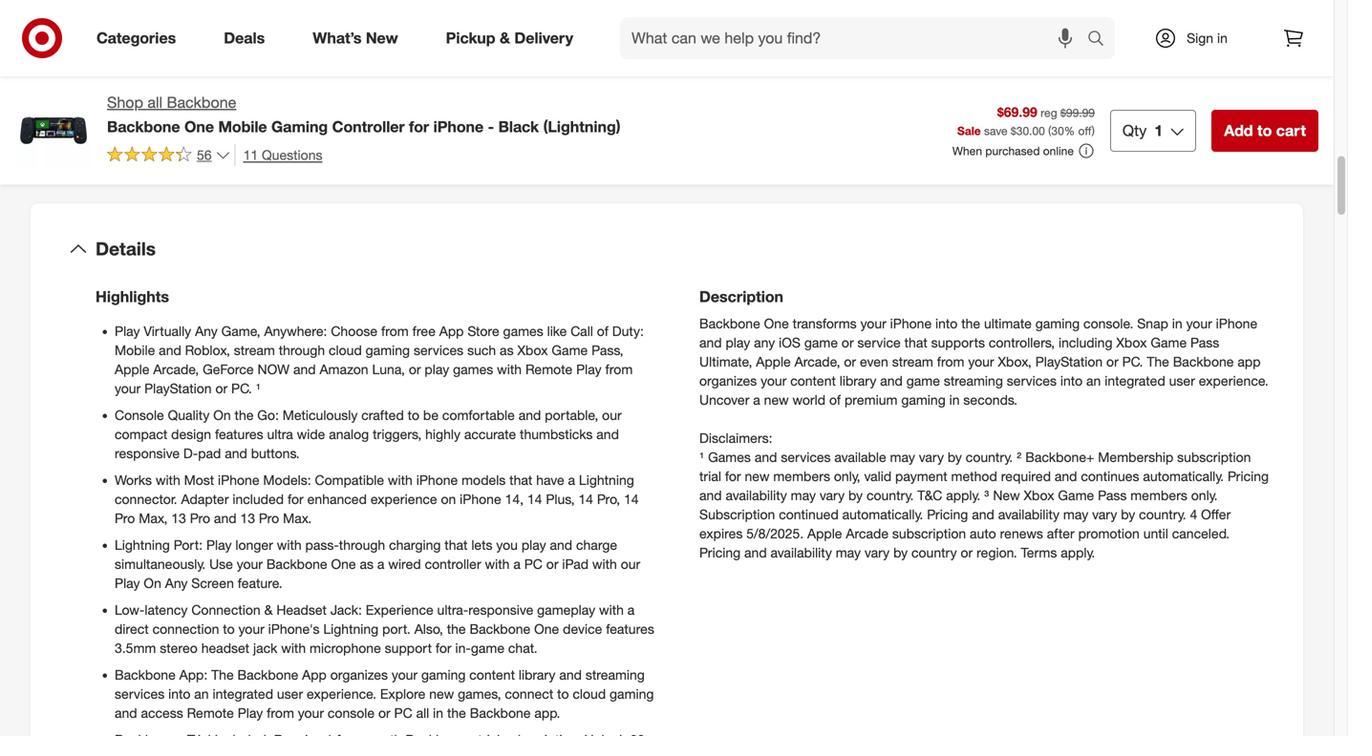 Task type: describe. For each thing, give the bounding box(es) containing it.
lightning inside 'works with most iphone models: compatible with iphone models that have a lightning connector. adapter included for enhanced experience on iphone 14, 14 plus, 14 pro, 14 pro max, 13 pro and 13 pro max.'
[[579, 472, 634, 489]]

for inside disclaimers: ¹ games and services available may vary by country. ² backbone+ membership subscription trial for new members only, valid payment method required and continues automatically. pricing and availability may vary by country. t&c apply. ³ new xbox game pass members only. subscription continued automatically. pricing and availability may vary by country. 4 offer expires 5/8/2025. apple arcade subscription auto renews after promotion until canceled. pricing and availability may vary by country or region. terms apply.
[[725, 468, 741, 485]]

any inside play virtually any game, anywhere: choose from free app store games like call of duty: mobile and roblox, stream through cloud gaming services such as xbox game pass, apple arcade, geforce now and amazon luna, or play games with remote play from your playstation or pc. ¹
[[195, 323, 218, 340]]

pc inside backbone app: the backbone app organizes your gaming content library and streaming services into an integrated user experience. explore new games, connect to cloud gaming and access remote play from your console or pc all in the backbone app.
[[394, 705, 412, 722]]

from down pass,
[[605, 361, 633, 378]]

iphone up 'app'
[[1216, 315, 1258, 332]]

and down portable, at the left of page
[[596, 426, 619, 443]]

services inside backbone one transforms your iphone into the ultimate gaming console. snap in your iphone and play any ios game or service that supports controllers, including xbox game pass ultimate, apple arcade, or even stream from your xbox, playstation or pc. the backbone app organizes your content library and game streaming services into an integrated user experience. uncover a new world of premium gaming in seconds.
[[1007, 373, 1057, 389]]

play up use on the bottom of page
[[206, 537, 232, 554]]

xbox for pc.
[[1116, 334, 1147, 351]]

through inside lightning port: play longer with pass-through charging that lets you play and charge simultaneously. use your backbone one as a wired controller with a pc or ipad with our play on any screen feature.
[[339, 537, 385, 554]]

an inside backbone app: the backbone app organizes your gaming content library and streaming services into an integrated user experience. explore new games, connect to cloud gaming and access remote play from your console or pc all in the backbone app.
[[194, 686, 209, 703]]

and up app.
[[559, 667, 582, 683]]

and right pad
[[225, 445, 247, 462]]

backbone inside lightning port: play longer with pass-through charging that lets you play and charge simultaneously. use your backbone one as a wired controller with a pc or ipad with our play on any screen feature.
[[266, 556, 327, 573]]

any inside lightning port: play longer with pass-through charging that lets you play and charge simultaneously. use your backbone one as a wired controller with a pc or ipad with our play on any screen feature.
[[165, 575, 188, 592]]

3 14 from the left
[[624, 491, 639, 508]]

latency
[[145, 602, 188, 619]]

organizes inside backbone one transforms your iphone into the ultimate gaming console. snap in your iphone and play any ios game or service that supports controllers, including xbox game pass ultimate, apple arcade, or even stream from your xbox, playstation or pc. the backbone app organizes your content library and game streaming services into an integrated user experience. uncover a new world of premium gaming in seconds.
[[699, 373, 757, 389]]

play inside lightning port: play longer with pass-through charging that lets you play and charge simultaneously. use your backbone one as a wired controller with a pc or ipad with our play on any screen feature.
[[522, 537, 546, 554]]

a down you
[[513, 556, 521, 573]]

game,
[[221, 323, 260, 340]]

seconds.
[[963, 392, 1018, 408]]

pro,
[[597, 491, 620, 508]]

access
[[141, 705, 183, 722]]

services inside backbone app: the backbone app organizes your gaming content library and streaming services into an integrated user experience. explore new games, connect to cloud gaming and access remote play from your console or pc all in the backbone app.
[[115, 686, 165, 703]]

0 horizontal spatial automatically.
[[842, 506, 923, 523]]

xbox inside disclaimers: ¹ games and services available may vary by country. ² backbone+ membership subscription trial for new members only, valid payment method required and continues automatically. pricing and availability may vary by country. t&c apply. ³ new xbox game pass members only. subscription continued automatically. pricing and availability may vary by country. 4 offer expires 5/8/2025. apple arcade subscription auto renews after promotion until canceled. pricing and availability may vary by country or region. terms apply.
[[1024, 487, 1054, 504]]

explore
[[380, 686, 426, 703]]

online
[[1043, 144, 1074, 158]]

gameplay
[[537, 602, 595, 619]]

categories
[[96, 29, 176, 47]]

with up device
[[599, 602, 624, 619]]

renews
[[1000, 525, 1043, 542]]

backbone left 'app'
[[1173, 353, 1234, 370]]

on inside pay over time with affirm on orders over $100
[[797, 55, 812, 72]]

lightning inside lightning port: play longer with pass-through charging that lets you play and charge simultaneously. use your backbone one as a wired controller with a pc or ipad with our play on any screen feature.
[[115, 537, 170, 554]]

gaming inside play virtually any game, anywhere: choose from free app store games like call of duty: mobile and roblox, stream through cloud gaming services such as xbox game pass, apple arcade, geforce now and amazon luna, or play games with remote play from your playstation or pc. ¹
[[366, 342, 410, 359]]

and inside 'works with most iphone models: compatible with iphone models that have a lightning connector. adapter included for enhanced experience on iphone 14, 14 plus, 14 pro, 14 pro max, 13 pro and 13 pro max.'
[[214, 510, 237, 527]]

responsive inside low-latency connection & headset jack: experience ultra-responsive gameplay with a direct connection to your iphone's lightning port. also, the backbone one device features 3.5mm stereo headset jack with microphone support for in-game chat.
[[468, 602, 533, 619]]

wired
[[388, 556, 421, 573]]

your inside lightning port: play longer with pass-through charging that lets you play and charge simultaneously. use your backbone one as a wired controller with a pc or ipad with our play on any screen feature.
[[237, 556, 263, 573]]

backbone up 56
[[167, 93, 236, 112]]

apple inside disclaimers: ¹ games and services available may vary by country. ² backbone+ membership subscription trial for new members only, valid payment method required and continues automatically. pricing and availability may vary by country. t&c apply. ³ new xbox game pass members only. subscription continued automatically. pricing and availability may vary by country. 4 offer expires 5/8/2025. apple arcade subscription auto renews after promotion until canceled. pricing and availability may vary by country or region. terms apply.
[[807, 525, 842, 542]]

ultimate
[[984, 315, 1032, 332]]

mobile inside the shop all backbone backbone one mobile gaming controller for iphone - black (lightning)
[[218, 117, 267, 136]]

console
[[328, 705, 375, 722]]

with up connector.
[[156, 472, 180, 489]]

2 14 from the left
[[578, 491, 593, 508]]

1 horizontal spatial subscription
[[1177, 449, 1251, 466]]

game for like
[[552, 342, 588, 359]]

our inside lightning port: play longer with pass-through charging that lets you play and charge simultaneously. use your backbone one as a wired controller with a pc or ipad with our play on any screen feature.
[[621, 556, 640, 573]]

low-latency connection & headset jack: experience ultra-responsive gameplay with a direct connection to your iphone's lightning port. also, the backbone one device features 3.5mm stereo headset jack with microphone support for in-game chat.
[[115, 602, 654, 657]]

and down backbone+
[[1055, 468, 1077, 485]]

to inside button
[[1257, 121, 1272, 140]]

0 horizontal spatial members
[[773, 468, 830, 485]]

details
[[96, 238, 156, 260]]

support
[[385, 640, 432, 657]]

pickup & delivery link
[[430, 17, 597, 59]]

lightning inside low-latency connection & headset jack: experience ultra-responsive gameplay with a direct connection to your iphone's lightning port. also, the backbone one device features 3.5mm stereo headset jack with microphone support for in-game chat.
[[323, 621, 379, 638]]

1 pro from the left
[[115, 510, 135, 527]]

play inside play virtually any game, anywhere: choose from free app store games like call of duty: mobile and roblox, stream through cloud gaming services such as xbox game pass, apple arcade, geforce now and amazon luna, or play games with remote play from your playstation or pc. ¹
[[425, 361, 449, 378]]

geforce
[[203, 361, 254, 378]]

game inside disclaimers: ¹ games and services available may vary by country. ² backbone+ membership subscription trial for new members only, valid payment method required and continues automatically. pricing and availability may vary by country. t&c apply. ³ new xbox game pass members only. subscription continued automatically. pricing and availability may vary by country. 4 offer expires 5/8/2025. apple arcade subscription auto renews after promotion until canceled. pricing and availability may vary by country or region. terms apply.
[[1058, 487, 1094, 504]]

headset
[[201, 640, 249, 657]]

iphone up included
[[218, 472, 259, 489]]

membership
[[1098, 449, 1174, 466]]

1 horizontal spatial into
[[935, 315, 958, 332]]

0 horizontal spatial games
[[453, 361, 493, 378]]

ultimate,
[[699, 353, 752, 370]]

1 horizontal spatial automatically.
[[1143, 468, 1224, 485]]

the inside console quality on the go: meticulously crafted to be comfortable and portable, our compact design features ultra wide analog triggers, highly accurate thumbsticks and responsive d-pad and buttons.
[[235, 407, 254, 424]]

1 13 from the left
[[171, 510, 186, 527]]

duty:
[[612, 323, 644, 340]]

disclaimers: ¹ games and services available may vary by country. ² backbone+ membership subscription trial for new members only, valid payment method required and continues automatically. pricing and availability may vary by country. t&c apply. ³ new xbox game pass members only. subscription continued automatically. pricing and availability may vary by country. 4 offer expires 5/8/2025. apple arcade subscription auto renews after promotion until canceled. pricing and availability may vary by country or region. terms apply.
[[699, 430, 1269, 561]]

your inside play virtually any game, anywhere: choose from free app store games like call of duty: mobile and roblox, stream through cloud gaming services such as xbox game pass, apple arcade, geforce now and amazon luna, or play games with remote play from your playstation or pc. ¹
[[115, 380, 141, 397]]

1 14 from the left
[[527, 491, 542, 508]]

¹ inside disclaimers: ¹ games and services available may vary by country. ² backbone+ membership subscription trial for new members only, valid payment method required and continues automatically. pricing and availability may vary by country. t&c apply. ³ new xbox game pass members only. subscription continued automatically. pricing and availability may vary by country. 4 offer expires 5/8/2025. apple arcade subscription auto renews after promotion until canceled. pricing and availability may vary by country or region. terms apply.
[[699, 449, 704, 466]]

11 questions
[[243, 147, 322, 163]]

or inside lightning port: play longer with pass-through charging that lets you play and charge simultaneously. use your backbone one as a wired controller with a pc or ipad with our play on any screen feature.
[[546, 556, 558, 573]]

design
[[171, 426, 211, 443]]

play up low-
[[115, 575, 140, 592]]

new inside disclaimers: ¹ games and services available may vary by country. ² backbone+ membership subscription trial for new members only, valid payment method required and continues automatically. pricing and availability may vary by country. t&c apply. ³ new xbox game pass members only. subscription continued automatically. pricing and availability may vary by country. 4 offer expires 5/8/2025. apple arcade subscription auto renews after promotion until canceled. pricing and availability may vary by country or region. terms apply.
[[993, 487, 1020, 504]]

streaming inside backbone one transforms your iphone into the ultimate gaming console. snap in your iphone and play any ios game or service that supports controllers, including xbox game pass ultimate, apple arcade, or even stream from your xbox, playstation or pc. the backbone app organizes your content library and game streaming services into an integrated user experience. uncover a new world of premium gaming in seconds.
[[944, 373, 1003, 389]]

your left the console
[[298, 705, 324, 722]]

and down the 5/8/2025.
[[744, 544, 767, 561]]

offer
[[1201, 506, 1231, 523]]

from left free
[[381, 323, 409, 340]]

pc. inside play virtually any game, anywhere: choose from free app store games like call of duty: mobile and roblox, stream through cloud gaming services such as xbox game pass, apple arcade, geforce now and amazon luna, or play games with remote play from your playstation or pc. ¹
[[231, 380, 252, 397]]

backbone+
[[1025, 449, 1094, 466]]

pass inside disclaimers: ¹ games and services available may vary by country. ² backbone+ membership subscription trial for new members only, valid payment method required and continues automatically. pricing and availability may vary by country. t&c apply. ³ new xbox game pass members only. subscription continued automatically. pricing and availability may vary by country. 4 offer expires 5/8/2025. apple arcade subscription auto renews after promotion until canceled. pricing and availability may vary by country or region. terms apply.
[[1098, 487, 1127, 504]]

uncover
[[699, 392, 749, 408]]

streaming inside backbone app: the backbone app organizes your gaming content library and streaming services into an integrated user experience. explore new games, connect to cloud gaming and access remote play from your console or pc all in the backbone app.
[[586, 667, 645, 683]]

low-
[[115, 602, 145, 619]]

all inside the shop all backbone backbone one mobile gaming controller for iphone - black (lightning)
[[148, 93, 162, 112]]

or down the "geforce"
[[215, 380, 228, 397]]

1
[[1154, 121, 1163, 140]]

with up the experience
[[388, 472, 413, 489]]

features inside console quality on the go: meticulously crafted to be comfortable and portable, our compact design features ultra wide analog triggers, highly accurate thumbsticks and responsive d-pad and buttons.
[[215, 426, 263, 443]]

adapter
[[181, 491, 229, 508]]

11
[[243, 147, 258, 163]]

2 horizontal spatial into
[[1060, 373, 1083, 389]]

call
[[571, 323, 593, 340]]

play inside backbone app: the backbone app organizes your gaming content library and streaming services into an integrated user experience. explore new games, connect to cloud gaming and access remote play from your console or pc all in the backbone app.
[[238, 705, 263, 722]]

that inside 'works with most iphone models: compatible with iphone models that have a lightning connector. adapter included for enhanced experience on iphone 14, 14 plus, 14 pro, 14 pro max, 13 pro and 13 pro max.'
[[509, 472, 532, 489]]

save
[[984, 124, 1008, 138]]

or down transforms
[[842, 334, 854, 351]]

your up service
[[860, 315, 886, 332]]

and left 'access'
[[115, 705, 137, 722]]

by left country
[[893, 544, 908, 561]]

buttons.
[[251, 445, 300, 462]]

connection
[[152, 621, 219, 638]]

sign
[[1187, 30, 1213, 46]]

content inside backbone app: the backbone app organizes your gaming content library and streaming services into an integrated user experience. explore new games, connect to cloud gaming and access remote play from your console or pc all in the backbone app.
[[469, 667, 515, 683]]

virtually
[[144, 323, 191, 340]]

and down the trial
[[699, 487, 722, 504]]

backbone down description
[[699, 315, 760, 332]]

the inside low-latency connection & headset jack: experience ultra-responsive gameplay with a direct connection to your iphone's lightning port. also, the backbone one device features 3.5mm stereo headset jack with microphone support for in-game chat.
[[447, 621, 466, 638]]

pc inside lightning port: play longer with pass-through charging that lets you play and charge simultaneously. use your backbone one as a wired controller with a pc or ipad with our play on any screen feature.
[[524, 556, 543, 573]]

search button
[[1079, 17, 1125, 63]]

2 pro from the left
[[190, 510, 210, 527]]

apple inside play virtually any game, anywhere: choose from free app store games like call of duty: mobile and roblox, stream through cloud gaming services such as xbox game pass, apple arcade, geforce now and amazon luna, or play games with remote play from your playstation or pc. ¹
[[115, 361, 149, 378]]

supports
[[931, 334, 985, 351]]

d-
[[183, 445, 198, 462]]

play down highlights
[[115, 323, 140, 340]]

to inside console quality on the go: meticulously crafted to be comfortable and portable, our compact design features ultra wide analog triggers, highly accurate thumbsticks and responsive d-pad and buttons.
[[408, 407, 419, 424]]

1 vertical spatial game
[[906, 373, 940, 389]]

add
[[1224, 121, 1253, 140]]

an inside backbone one transforms your iphone into the ultimate gaming console. snap in your iphone and play any ios game or service that supports controllers, including xbox game pass ultimate, apple arcade, or even stream from your xbox, playstation or pc. the backbone app organizes your content library and game streaming services into an integrated user experience. uncover a new world of premium gaming in seconds.
[[1086, 373, 1101, 389]]

1 vertical spatial availability
[[998, 506, 1060, 523]]

valid
[[864, 468, 892, 485]]

backbone down shop
[[107, 117, 180, 136]]

max,
[[139, 510, 168, 527]]

about
[[587, 161, 650, 188]]

user inside backbone app: the backbone app organizes your gaming content library and streaming services into an integrated user experience. explore new games, connect to cloud gaming and access remote play from your console or pc all in the backbone app.
[[277, 686, 303, 703]]

vary up payment
[[919, 449, 944, 466]]

region.
[[977, 544, 1017, 561]]

a left wired
[[377, 556, 385, 573]]

0 vertical spatial apply.
[[946, 487, 981, 504]]

our inside console quality on the go: meticulously crafted to be comfortable and portable, our compact design features ultra wide analog triggers, highly accurate thumbsticks and responsive d-pad and buttons.
[[602, 407, 622, 424]]

or left even
[[844, 353, 856, 370]]

by up promotion
[[1121, 506, 1135, 523]]

and down even
[[880, 373, 903, 389]]

description
[[699, 288, 783, 306]]

experience
[[366, 602, 433, 619]]

)
[[1092, 124, 1095, 138]]

may up after
[[1063, 506, 1088, 523]]

1 horizontal spatial country.
[[966, 449, 1013, 466]]

backbone inside low-latency connection & headset jack: experience ultra-responsive gameplay with a direct connection to your iphone's lightning port. also, the backbone one device features 3.5mm stereo headset jack with microphone support for in-game chat.
[[470, 621, 531, 638]]

playstation inside backbone one transforms your iphone into the ultimate gaming console. snap in your iphone and play any ios game or service that supports controllers, including xbox game pass ultimate, apple arcade, or even stream from your xbox, playstation or pc. the backbone app organizes your content library and game streaming services into an integrated user experience. uncover a new world of premium gaming in seconds.
[[1035, 353, 1103, 370]]

1 horizontal spatial apply.
[[1061, 544, 1095, 561]]

app
[[1238, 353, 1261, 370]]

(
[[1048, 124, 1051, 138]]

apple inside backbone one transforms your iphone into the ultimate gaming console. snap in your iphone and play any ios game or service that supports controllers, including xbox game pass ultimate, apple arcade, or even stream from your xbox, playstation or pc. the backbone app organizes your content library and game streaming services into an integrated user experience. uncover a new world of premium gaming in seconds.
[[756, 353, 791, 370]]

iphone down models
[[460, 491, 501, 508]]

crafted
[[361, 407, 404, 424]]

14,
[[505, 491, 524, 508]]

library inside backbone one transforms your iphone into the ultimate gaming console. snap in your iphone and play any ios game or service that supports controllers, including xbox game pass ultimate, apple arcade, or even stream from your xbox, playstation or pc. the backbone app organizes your content library and game streaming services into an integrated user experience. uncover a new world of premium gaming in seconds.
[[840, 373, 876, 389]]

in inside backbone app: the backbone app organizes your gaming content library and streaming services into an integrated user experience. explore new games, connect to cloud gaming and access remote play from your console or pc all in the backbone app.
[[433, 705, 443, 722]]

compact
[[115, 426, 167, 443]]

compatible
[[315, 472, 384, 489]]

and up ultimate,
[[699, 334, 722, 351]]

stream inside play virtually any game, anywhere: choose from free app store games like call of duty: mobile and roblox, stream through cloud gaming services such as xbox game pass, apple arcade, geforce now and amazon luna, or play games with remote play from your playstation or pc. ¹
[[234, 342, 275, 359]]

5/8/2025.
[[746, 525, 804, 542]]

xbox for remote
[[517, 342, 548, 359]]

and down disclaimers:
[[755, 449, 777, 466]]

console.
[[1084, 315, 1134, 332]]

iphone up the experience
[[416, 472, 458, 489]]

with down max.
[[277, 537, 302, 554]]

$
[[1011, 124, 1016, 138]]

vary down only,
[[820, 487, 845, 504]]

with down iphone's
[[281, 640, 306, 657]]

or inside disclaimers: ¹ games and services available may vary by country. ² backbone+ membership subscription trial for new members only, valid payment method required and continues automatically. pricing and availability may vary by country. t&c apply. ³ new xbox game pass members only. subscription continued automatically. pricing and availability may vary by country. 4 offer expires 5/8/2025. apple arcade subscription auto renews after promotion until canceled. pricing and availability may vary by country or region. terms apply.
[[961, 544, 973, 561]]

the inside backbone one transforms your iphone into the ultimate gaming console. snap in your iphone and play any ios game or service that supports controllers, including xbox game pass ultimate, apple arcade, or even stream from your xbox, playstation or pc. the backbone app organizes your content library and game streaming services into an integrated user experience. uncover a new world of premium gaming in seconds.
[[1147, 353, 1169, 370]]

wide
[[297, 426, 325, 443]]

pass-
[[305, 537, 339, 554]]

games
[[708, 449, 751, 466]]

play down pass,
[[576, 361, 602, 378]]

1 horizontal spatial game
[[804, 334, 838, 351]]

direct
[[115, 621, 149, 638]]

what's
[[313, 29, 362, 47]]

to inside low-latency connection & headset jack: experience ultra-responsive gameplay with a direct connection to your iphone's lightning port. also, the backbone one device features 3.5mm stereo headset jack with microphone support for in-game chat.
[[223, 621, 235, 638]]

0 vertical spatial new
[[366, 29, 398, 47]]

terms
[[1021, 544, 1057, 561]]

your down any
[[761, 373, 787, 389]]

backbone down 3.5mm
[[115, 667, 176, 683]]

snap
[[1137, 315, 1168, 332]]

xbox,
[[998, 353, 1032, 370]]

arcade, inside play virtually any game, anywhere: choose from free app store games like call of duty: mobile and roblox, stream through cloud gaming services such as xbox game pass, apple arcade, geforce now and amazon luna, or play games with remote play from your playstation or pc. ¹
[[153, 361, 199, 378]]

with inside play virtually any game, anywhere: choose from free app store games like call of duty: mobile and roblox, stream through cloud gaming services such as xbox game pass, apple arcade, geforce now and amazon luna, or play games with remote play from your playstation or pc. ¹
[[497, 361, 522, 378]]

new inside backbone app: the backbone app organizes your gaming content library and streaming services into an integrated user experience. explore new games, connect to cloud gaming and access remote play from your console or pc all in the backbone app.
[[429, 686, 454, 703]]

backbone down jack
[[237, 667, 298, 683]]

30.00
[[1016, 124, 1045, 138]]

arcade
[[846, 525, 889, 542]]

1 vertical spatial over
[[858, 55, 884, 72]]

and down virtually
[[159, 342, 181, 359]]

have
[[536, 472, 564, 489]]

ultra
[[267, 426, 293, 443]]

qty 1
[[1123, 121, 1163, 140]]

vary up promotion
[[1092, 506, 1117, 523]]

your up explore
[[392, 667, 418, 683]]

sign in link
[[1138, 17, 1257, 59]]

as inside lightning port: play longer with pass-through charging that lets you play and charge simultaneously. use your backbone one as a wired controller with a pc or ipad with our play on any screen feature.
[[360, 556, 374, 573]]

only,
[[834, 468, 860, 485]]

-
[[488, 117, 494, 136]]

all inside backbone app: the backbone app organizes your gaming content library and streaming services into an integrated user experience. explore new games, connect to cloud gaming and access remote play from your console or pc all in the backbone app.
[[416, 705, 429, 722]]

experience. inside backbone app: the backbone app organizes your gaming content library and streaming services into an integrated user experience. explore new games, connect to cloud gaming and access remote play from your console or pc all in the backbone app.
[[307, 686, 376, 703]]

when
[[952, 144, 982, 158]]

cloud inside play virtually any game, anywhere: choose from free app store games like call of duty: mobile and roblox, stream through cloud gaming services such as xbox game pass, apple arcade, geforce now and amazon luna, or play games with remote play from your playstation or pc. ¹
[[329, 342, 362, 359]]

that inside backbone one transforms your iphone into the ultimate gaming console. snap in your iphone and play any ios game or service that supports controllers, including xbox game pass ultimate, apple arcade, or even stream from your xbox, playstation or pc. the backbone app organizes your content library and game streaming services into an integrated user experience. uncover a new world of premium gaming in seconds.
[[904, 334, 928, 351]]

may up payment
[[890, 449, 915, 466]]

pc. inside backbone one transforms your iphone into the ultimate gaming console. snap in your iphone and play any ios game or service that supports controllers, including xbox game pass ultimate, apple arcade, or even stream from your xbox, playstation or pc. the backbone app organizes your content library and game streaming services into an integrated user experience. uncover a new world of premium gaming in seconds.
[[1122, 353, 1143, 370]]

by down only,
[[848, 487, 863, 504]]

t&c
[[917, 487, 942, 504]]

backbone down games,
[[470, 705, 531, 722]]

item
[[701, 161, 746, 188]]

off
[[1078, 124, 1092, 138]]

shop all backbone backbone one mobile gaming controller for iphone - black (lightning)
[[107, 93, 621, 136]]

What can we help you find? suggestions appear below search field
[[620, 17, 1092, 59]]

even
[[860, 353, 888, 370]]



Task type: locate. For each thing, give the bounding box(es) containing it.
1 vertical spatial into
[[1060, 373, 1083, 389]]

remote inside play virtually any game, anywhere: choose from free app store games like call of duty: mobile and roblox, stream through cloud gaming services such as xbox game pass, apple arcade, geforce now and amazon luna, or play games with remote play from your playstation or pc. ¹
[[525, 361, 572, 378]]

image gallery element
[[15, 0, 644, 115]]

0 horizontal spatial through
[[279, 342, 325, 359]]

1 vertical spatial &
[[264, 602, 273, 619]]

and up auto
[[972, 506, 994, 523]]

xbox down snap
[[1116, 334, 1147, 351]]

1 horizontal spatial new
[[993, 487, 1020, 504]]

the inside backbone app: the backbone app organizes your gaming content library and streaming services into an integrated user experience. explore new games, connect to cloud gaming and access remote play from your console or pc all in the backbone app.
[[447, 705, 466, 722]]

2 vertical spatial availability
[[771, 544, 832, 561]]

all down explore
[[416, 705, 429, 722]]

your
[[860, 315, 886, 332], [1186, 315, 1212, 332], [968, 353, 994, 370], [761, 373, 787, 389], [115, 380, 141, 397], [237, 556, 263, 573], [238, 621, 264, 638], [392, 667, 418, 683], [298, 705, 324, 722]]

or right luna,
[[409, 361, 421, 378]]

0 horizontal spatial xbox
[[517, 342, 548, 359]]

until
[[1143, 525, 1168, 542]]

responsive inside console quality on the go: meticulously crafted to be comfortable and portable, our compact design features ultra wide analog triggers, highly accurate thumbsticks and responsive d-pad and buttons.
[[115, 445, 180, 462]]

iphone up service
[[890, 315, 932, 332]]

or down including
[[1106, 353, 1119, 370]]

an
[[1086, 373, 1101, 389], [194, 686, 209, 703]]

from inside backbone app: the backbone app organizes your gaming content library and streaming services into an integrated user experience. explore new games, connect to cloud gaming and access remote play from your console or pc all in the backbone app.
[[267, 705, 294, 722]]

1 horizontal spatial app
[[439, 323, 464, 340]]

to up app.
[[557, 686, 569, 703]]

availability
[[726, 487, 787, 504], [998, 506, 1060, 523], [771, 544, 832, 561]]

0 horizontal spatial into
[[168, 686, 190, 703]]

the inside backbone one transforms your iphone into the ultimate gaming console. snap in your iphone and play any ios game or service that supports controllers, including xbox game pass ultimate, apple arcade, or even stream from your xbox, playstation or pc. the backbone app organizes your content library and game streaming services into an integrated user experience. uncover a new world of premium gaming in seconds.
[[961, 315, 980, 332]]

new left the "world"
[[764, 392, 789, 408]]

0 horizontal spatial pro
[[115, 510, 135, 527]]

game inside backbone one transforms your iphone into the ultimate gaming console. snap in your iphone and play any ios game or service that supports controllers, including xbox game pass ultimate, apple arcade, or even stream from your xbox, playstation or pc. the backbone app organizes your content library and game streaming services into an integrated user experience. uncover a new world of premium gaming in seconds.
[[1151, 334, 1187, 351]]

1 vertical spatial cloud
[[573, 686, 606, 703]]

1 horizontal spatial remote
[[525, 361, 572, 378]]

1 horizontal spatial arcade,
[[795, 353, 840, 370]]

library inside backbone app: the backbone app organizes your gaming content library and streaming services into an integrated user experience. explore new games, connect to cloud gaming and access remote play from your console or pc all in the backbone app.
[[519, 667, 556, 683]]

0 vertical spatial cloud
[[329, 342, 362, 359]]

1 vertical spatial user
[[277, 686, 303, 703]]

content inside backbone one transforms your iphone into the ultimate gaming console. snap in your iphone and play any ios game or service that supports controllers, including xbox game pass ultimate, apple arcade, or even stream from your xbox, playstation or pc. the backbone app organizes your content library and game streaming services into an integrated user experience. uncover a new world of premium gaming in seconds.
[[790, 373, 836, 389]]

cloud inside backbone app: the backbone app organizes your gaming content library and streaming services into an integrated user experience. explore new games, connect to cloud gaming and access remote play from your console or pc all in the backbone app.
[[573, 686, 606, 703]]

on inside lightning port: play longer with pass-through charging that lets you play and charge simultaneously. use your backbone one as a wired controller with a pc or ipad with our play on any screen feature.
[[144, 575, 161, 592]]

vary down arcade
[[865, 544, 890, 561]]

play virtually any game, anywhere: choose from free app store games like call of duty: mobile and roblox, stream through cloud gaming services such as xbox game pass, apple arcade, geforce now and amazon luna, or play games with remote play from your playstation or pc. ¹
[[115, 323, 644, 397]]

backbone
[[167, 93, 236, 112], [107, 117, 180, 136], [699, 315, 760, 332], [1173, 353, 1234, 370], [266, 556, 327, 573], [470, 621, 531, 638], [115, 667, 176, 683], [237, 667, 298, 683], [470, 705, 531, 722]]

with down charge on the left bottom
[[592, 556, 617, 573]]

pass,
[[592, 342, 623, 359]]

or left ipad
[[546, 556, 558, 573]]

14 right pro, at the bottom
[[624, 491, 639, 508]]

1 vertical spatial playstation
[[144, 380, 212, 397]]

xbox
[[1116, 334, 1147, 351], [517, 342, 548, 359], [1024, 487, 1054, 504]]

0 vertical spatial features
[[215, 426, 263, 443]]

and up thumbsticks
[[519, 407, 541, 424]]

1 horizontal spatial 14
[[578, 491, 593, 508]]

one inside low-latency connection & headset jack: experience ultra-responsive gameplay with a direct connection to your iphone's lightning port. also, the backbone one device features 3.5mm stereo headset jack with microphone support for in-game chat.
[[534, 621, 559, 638]]

quality
[[168, 407, 210, 424]]

our
[[602, 407, 622, 424], [621, 556, 640, 573]]

0 vertical spatial over
[[759, 33, 790, 52]]

library up connect
[[519, 667, 556, 683]]

0 vertical spatial subscription
[[1177, 449, 1251, 466]]

¹ inside play virtually any game, anywhere: choose from free app store games like call of duty: mobile and roblox, stream through cloud gaming services such as xbox game pass, apple arcade, geforce now and amazon luna, or play games with remote play from your playstation or pc. ¹
[[256, 380, 261, 397]]

and right now
[[293, 361, 316, 378]]

image of backbone one mobile gaming controller for iphone - black (lightning) image
[[15, 92, 92, 168]]

1 vertical spatial country.
[[867, 487, 914, 504]]

app right free
[[439, 323, 464, 340]]

11 questions link
[[235, 144, 322, 166]]

0 vertical spatial through
[[279, 342, 325, 359]]

$100
[[888, 55, 917, 72]]

iphone inside the shop all backbone backbone one mobile gaming controller for iphone - black (lightning)
[[433, 117, 484, 136]]

only.
[[1191, 487, 1218, 504]]

0 vertical spatial new
[[764, 392, 789, 408]]

lightning
[[579, 472, 634, 489], [115, 537, 170, 554], [323, 621, 379, 638]]

after
[[1047, 525, 1075, 542]]

1 horizontal spatial all
[[416, 705, 429, 722]]

in-
[[455, 640, 471, 657]]

that right service
[[904, 334, 928, 351]]

3 pro from the left
[[259, 510, 279, 527]]

one inside lightning port: play longer with pass-through charging that lets you play and charge simultaneously. use your backbone one as a wired controller with a pc or ipad with our play on any screen feature.
[[331, 556, 356, 573]]

pc
[[524, 556, 543, 573], [394, 705, 412, 722]]

¹ down now
[[256, 380, 261, 397]]

pc down explore
[[394, 705, 412, 722]]

1 horizontal spatial cloud
[[573, 686, 606, 703]]

0 horizontal spatial on
[[144, 575, 161, 592]]

0 vertical spatial any
[[195, 323, 218, 340]]

through inside play virtually any game, anywhere: choose from free app store games like call of duty: mobile and roblox, stream through cloud gaming services such as xbox game pass, apple arcade, geforce now and amazon luna, or play games with remote play from your playstation or pc. ¹
[[279, 342, 325, 359]]

2 horizontal spatial lightning
[[579, 472, 634, 489]]

anywhere:
[[264, 323, 327, 340]]

or down explore
[[378, 705, 390, 722]]

microphone
[[310, 640, 381, 657]]

as inside play virtually any game, anywhere: choose from free app store games like call of duty: mobile and roblox, stream through cloud gaming services such as xbox game pass, apple arcade, geforce now and amazon luna, or play games with remote play from your playstation or pc. ¹
[[500, 342, 514, 359]]

0 horizontal spatial features
[[215, 426, 263, 443]]

³
[[984, 487, 989, 504]]

promotion
[[1078, 525, 1140, 542]]

port:
[[174, 537, 203, 554]]

any down the simultaneously.
[[165, 575, 188, 592]]

the down ultra-
[[447, 621, 466, 638]]

pricing down t&c at the right bottom
[[927, 506, 968, 523]]

services up 'access'
[[115, 686, 165, 703]]

1 horizontal spatial on
[[797, 55, 812, 72]]

0 horizontal spatial of
[[597, 323, 609, 340]]

all right shop
[[148, 93, 162, 112]]

0 horizontal spatial library
[[519, 667, 556, 683]]

1 horizontal spatial pass
[[1191, 334, 1219, 351]]

to down connection
[[223, 621, 235, 638]]

0 vertical spatial an
[[1086, 373, 1101, 389]]

0 horizontal spatial country.
[[867, 487, 914, 504]]

models:
[[263, 472, 311, 489]]

2 horizontal spatial xbox
[[1116, 334, 1147, 351]]

pro down included
[[259, 510, 279, 527]]

services inside play virtually any game, anywhere: choose from free app store games like call of duty: mobile and roblox, stream through cloud gaming services such as xbox game pass, apple arcade, geforce now and amazon luna, or play games with remote play from your playstation or pc. ¹
[[414, 342, 464, 359]]

country. up method
[[966, 449, 1013, 466]]

and up ipad
[[550, 537, 572, 554]]

2 horizontal spatial game
[[906, 373, 940, 389]]

stream
[[234, 342, 275, 359], [892, 353, 933, 370]]

highly
[[425, 426, 460, 443]]

one inside the shop all backbone backbone one mobile gaming controller for iphone - black (lightning)
[[184, 117, 214, 136]]

country.
[[966, 449, 1013, 466], [867, 487, 914, 504], [1139, 506, 1186, 523]]

free
[[412, 323, 436, 340]]

0 vertical spatial all
[[148, 93, 162, 112]]

ultra-
[[437, 602, 468, 619]]

1 horizontal spatial stream
[[892, 353, 933, 370]]

max.
[[283, 510, 312, 527]]

1 vertical spatial experience.
[[307, 686, 376, 703]]

0 vertical spatial organizes
[[699, 373, 757, 389]]

pro down adapter
[[190, 510, 210, 527]]

on
[[213, 407, 231, 424], [144, 575, 161, 592]]

of
[[597, 323, 609, 340], [829, 392, 841, 408]]

content
[[790, 373, 836, 389], [469, 667, 515, 683]]

1 horizontal spatial members
[[1131, 487, 1187, 504]]

service
[[858, 334, 901, 351]]

2 vertical spatial game
[[471, 640, 504, 657]]

play right you
[[522, 537, 546, 554]]

0 horizontal spatial remote
[[187, 705, 234, 722]]

pricing down expires
[[699, 544, 741, 561]]

app inside play virtually any game, anywhere: choose from free app store games like call of duty: mobile and roblox, stream through cloud gaming services such as xbox game pass, apple arcade, geforce now and amazon luna, or play games with remote play from your playstation or pc. ¹
[[439, 323, 464, 340]]

plus,
[[546, 491, 575, 508]]

through
[[279, 342, 325, 359], [339, 537, 385, 554]]

game down continues
[[1058, 487, 1094, 504]]

0 horizontal spatial pass
[[1098, 487, 1127, 504]]

availability up subscription
[[726, 487, 787, 504]]

play down jack
[[238, 705, 263, 722]]

0 horizontal spatial integrated
[[213, 686, 273, 703]]

remote down app:
[[187, 705, 234, 722]]

$69.99
[[997, 104, 1037, 120]]

one up 56
[[184, 117, 214, 136]]

1 vertical spatial pricing
[[927, 506, 968, 523]]

1 horizontal spatial games
[[503, 323, 543, 340]]

integrated inside backbone app: the backbone app organizes your gaming content library and streaming services into an integrated user experience. explore new games, connect to cloud gaming and access remote play from your console or pc all in the backbone app.
[[213, 686, 273, 703]]

from inside backbone one transforms your iphone into the ultimate gaming console. snap in your iphone and play any ios game or service that supports controllers, including xbox game pass ultimate, apple arcade, or even stream from your xbox, playstation or pc. the backbone app organizes your content library and game streaming services into an integrated user experience. uncover a new world of premium gaming in seconds.
[[937, 353, 964, 370]]

iphone left -
[[433, 117, 484, 136]]

cloud
[[329, 342, 362, 359], [573, 686, 606, 703]]

device
[[563, 621, 602, 638]]

by
[[948, 449, 962, 466], [848, 487, 863, 504], [1121, 506, 1135, 523], [893, 544, 908, 561]]

any
[[754, 334, 775, 351]]

sale
[[957, 124, 981, 138]]

xbox inside play virtually any game, anywhere: choose from free app store games like call of duty: mobile and roblox, stream through cloud gaming services such as xbox game pass, apple arcade, geforce now and amazon luna, or play games with remote play from your playstation or pc. ¹
[[517, 342, 548, 359]]

qty
[[1123, 121, 1147, 140]]

members
[[773, 468, 830, 485], [1131, 487, 1187, 504]]

organizes inside backbone app: the backbone app organizes your gaming content library and streaming services into an integrated user experience. explore new games, connect to cloud gaming and access remote play from your console or pc all in the backbone app.
[[330, 667, 388, 683]]

0 vertical spatial streaming
[[944, 373, 1003, 389]]

jack:
[[330, 602, 362, 619]]

or inside backbone app: the backbone app organizes your gaming content library and streaming services into an integrated user experience. explore new games, connect to cloud gaming and access remote play from your console or pc all in the backbone app.
[[378, 705, 390, 722]]

availability up renews
[[998, 506, 1060, 523]]

1 horizontal spatial user
[[1169, 373, 1195, 389]]

0 vertical spatial availability
[[726, 487, 787, 504]]

new inside disclaimers: ¹ games and services available may vary by country. ² backbone+ membership subscription trial for new members only, valid payment method required and continues automatically. pricing and availability may vary by country. t&c apply. ³ new xbox game pass members only. subscription continued automatically. pricing and availability may vary by country. 4 offer expires 5/8/2025. apple arcade subscription auto renews after promotion until canceled. pricing and availability may vary by country or region. terms apply.
[[745, 468, 770, 485]]

1 horizontal spatial library
[[840, 373, 876, 389]]

arcade, inside backbone one transforms your iphone into the ultimate gaming console. snap in your iphone and play any ios game or service that supports controllers, including xbox game pass ultimate, apple arcade, or even stream from your xbox, playstation or pc. the backbone app organizes your content library and game streaming services into an integrated user experience. uncover a new world of premium gaming in seconds.
[[795, 353, 840, 370]]

14 right 14,
[[527, 491, 542, 508]]

categories link
[[80, 17, 200, 59]]

& right pickup on the left top of page
[[500, 29, 510, 47]]

apple down any
[[756, 353, 791, 370]]

continues
[[1081, 468, 1139, 485]]

play inside backbone one transforms your iphone into the ultimate gaming console. snap in your iphone and play any ios game or service that supports controllers, including xbox game pass ultimate, apple arcade, or even stream from your xbox, playstation or pc. the backbone app organizes your content library and game streaming services into an integrated user experience. uncover a new world of premium gaming in seconds.
[[726, 334, 750, 351]]

into inside backbone app: the backbone app organizes your gaming content library and streaming services into an integrated user experience. explore new games, connect to cloud gaming and access remote play from your console or pc all in the backbone app.
[[168, 686, 190, 703]]

luna,
[[372, 361, 405, 378]]

of inside backbone one transforms your iphone into the ultimate gaming console. snap in your iphone and play any ios game or service that supports controllers, including xbox game pass ultimate, apple arcade, or even stream from your xbox, playstation or pc. the backbone app organizes your content library and game streaming services into an integrated user experience. uncover a new world of premium gaming in seconds.
[[829, 392, 841, 408]]

(lightning)
[[543, 117, 621, 136]]

13 right the max,
[[171, 510, 186, 527]]

stream right even
[[892, 353, 933, 370]]

playstation
[[1035, 353, 1103, 370], [144, 380, 212, 397]]

also,
[[414, 621, 443, 638]]

2 vertical spatial that
[[445, 537, 468, 554]]

now
[[257, 361, 290, 378]]

0 vertical spatial library
[[840, 373, 876, 389]]

to inside backbone app: the backbone app organizes your gaming content library and streaming services into an integrated user experience. explore new games, connect to cloud gaming and access remote play from your console or pc all in the backbone app.
[[557, 686, 569, 703]]

a inside 'works with most iphone models: compatible with iphone models that have a lightning connector. adapter included for enhanced experience on iphone 14, 14 plus, 14 pro, 14 pro max, 13 pro and 13 pro max.'
[[568, 472, 575, 489]]

remote
[[525, 361, 572, 378], [187, 705, 234, 722]]

backbone one mobile gaming controller for iphone - black (lightning), 6 of 17 image
[[337, 0, 644, 58]]

1 vertical spatial subscription
[[892, 525, 966, 542]]

0 horizontal spatial game
[[552, 342, 588, 359]]

0 horizontal spatial pricing
[[699, 544, 741, 561]]

with down the store
[[497, 361, 522, 378]]

your down supports
[[968, 353, 994, 370]]

0 vertical spatial on
[[797, 55, 812, 72]]

may down arcade
[[836, 544, 861, 561]]

13
[[171, 510, 186, 527], [240, 510, 255, 527]]

0 horizontal spatial mobile
[[115, 342, 155, 359]]

backbone down pass-
[[266, 556, 327, 573]]

a inside low-latency connection & headset jack: experience ultra-responsive gameplay with a direct connection to your iphone's lightning port. also, the backbone one device features 3.5mm stereo headset jack with microphone support for in-game chat.
[[628, 602, 635, 619]]

playstation inside play virtually any game, anywhere: choose from free app store games like call of duty: mobile and roblox, stream through cloud gaming services such as xbox game pass, apple arcade, geforce now and amazon luna, or play games with remote play from your playstation or pc. ¹
[[144, 380, 212, 397]]

store
[[468, 323, 499, 340]]

highlights
[[96, 288, 169, 306]]

streaming up seconds.
[[944, 373, 1003, 389]]

charge
[[576, 537, 617, 554]]

app down microphone
[[302, 667, 327, 683]]

pad
[[198, 445, 221, 462]]

game for in
[[1151, 334, 1187, 351]]

and down adapter
[[214, 510, 237, 527]]

meticulously
[[283, 407, 358, 424]]

1 horizontal spatial the
[[1147, 353, 1169, 370]]

that up 14,
[[509, 472, 532, 489]]

services
[[414, 342, 464, 359], [1007, 373, 1057, 389], [781, 449, 831, 466], [115, 686, 165, 703]]

2 horizontal spatial country.
[[1139, 506, 1186, 523]]

integrated inside backbone one transforms your iphone into the ultimate gaming console. snap in your iphone and play any ios game or service that supports controllers, including xbox game pass ultimate, apple arcade, or even stream from your xbox, playstation or pc. the backbone app organizes your content library and game streaming services into an integrated user experience. uncover a new world of premium gaming in seconds.
[[1105, 373, 1165, 389]]

0 horizontal spatial app
[[302, 667, 327, 683]]

as left wired
[[360, 556, 374, 573]]

game
[[1151, 334, 1187, 351], [552, 342, 588, 359], [1058, 487, 1094, 504]]

0 horizontal spatial 13
[[171, 510, 186, 527]]

most
[[184, 472, 214, 489]]

0 horizontal spatial game
[[471, 640, 504, 657]]

trial
[[699, 468, 721, 485]]

mobile inside play virtually any game, anywhere: choose from free app store games like call of duty: mobile and roblox, stream through cloud gaming services such as xbox game pass, apple arcade, geforce now and amazon luna, or play games with remote play from your playstation or pc. ¹
[[115, 342, 155, 359]]

1 vertical spatial new
[[745, 468, 770, 485]]

go:
[[257, 407, 279, 424]]

for inside 'works with most iphone models: compatible with iphone models that have a lightning connector. adapter included for enhanced experience on iphone 14, 14 plus, 14 pro, 14 pro max, 13 pro and 13 pro max.'
[[288, 491, 304, 508]]

your right snap
[[1186, 315, 1212, 332]]

ipad
[[562, 556, 589, 573]]

1 horizontal spatial mobile
[[218, 117, 267, 136]]

1 vertical spatial that
[[509, 472, 532, 489]]

game down snap
[[1151, 334, 1187, 351]]

0 vertical spatial games
[[503, 323, 543, 340]]

choose
[[331, 323, 378, 340]]

reg
[[1041, 106, 1057, 120]]

game inside play virtually any game, anywhere: choose from free app store games like call of duty: mobile and roblox, stream through cloud gaming services such as xbox game pass, apple arcade, geforce now and amazon luna, or play games with remote play from your playstation or pc. ¹
[[552, 342, 588, 359]]

portable,
[[545, 407, 598, 424]]

0 horizontal spatial playstation
[[144, 380, 212, 397]]

gaming
[[271, 117, 328, 136]]

on inside console quality on the go: meticulously crafted to be comfortable and portable, our compact design features ultra wide analog triggers, highly accurate thumbsticks and responsive d-pad and buttons.
[[213, 407, 231, 424]]

0 vertical spatial pc.
[[1122, 353, 1143, 370]]

0 vertical spatial on
[[213, 407, 231, 424]]

purchased
[[985, 144, 1040, 158]]

user inside backbone one transforms your iphone into the ultimate gaming console. snap in your iphone and play any ios game or service that supports controllers, including xbox game pass ultimate, apple arcade, or even stream from your xbox, playstation or pc. the backbone app organizes your content library and game streaming services into an integrated user experience. uncover a new world of premium gaming in seconds.
[[1169, 373, 1195, 389]]

2 horizontal spatial play
[[726, 334, 750, 351]]

over
[[759, 33, 790, 52], [858, 55, 884, 72]]

a right gameplay
[[628, 602, 635, 619]]

organizes down ultimate,
[[699, 373, 757, 389]]

game down supports
[[906, 373, 940, 389]]

one inside backbone one transforms your iphone into the ultimate gaming console. snap in your iphone and play any ios game or service that supports controllers, including xbox game pass ultimate, apple arcade, or even stream from your xbox, playstation or pc. the backbone app organizes your content library and game streaming services into an integrated user experience. uncover a new world of premium gaming in seconds.
[[764, 315, 789, 332]]

0 vertical spatial game
[[804, 334, 838, 351]]

by up method
[[948, 449, 962, 466]]

1 vertical spatial lightning
[[115, 537, 170, 554]]

black
[[498, 117, 539, 136]]

available
[[835, 449, 886, 466]]

works
[[115, 472, 152, 489]]

xbox inside backbone one transforms your iphone into the ultimate gaming console. snap in your iphone and play any ios game or service that supports controllers, including xbox game pass ultimate, apple arcade, or even stream from your xbox, playstation or pc. the backbone app organizes your content library and game streaming services into an integrated user experience. uncover a new world of premium gaming in seconds.
[[1116, 334, 1147, 351]]

that inside lightning port: play longer with pass-through charging that lets you play and charge simultaneously. use your backbone one as a wired controller with a pc or ipad with our play on any screen feature.
[[445, 537, 468, 554]]

$99.99
[[1061, 106, 1095, 120]]

0 vertical spatial playstation
[[1035, 353, 1103, 370]]

lets
[[471, 537, 493, 554]]

experience. inside backbone one transforms your iphone into the ultimate gaming console. snap in your iphone and play any ios game or service that supports controllers, including xbox game pass ultimate, apple arcade, or even stream from your xbox, playstation or pc. the backbone app organizes your content library and game streaming services into an integrated user experience. uncover a new world of premium gaming in seconds.
[[1199, 373, 1269, 389]]

1 horizontal spatial game
[[1058, 487, 1094, 504]]

on right the quality
[[213, 407, 231, 424]]

the left go:
[[235, 407, 254, 424]]

controller
[[425, 556, 481, 573]]

1 vertical spatial the
[[211, 667, 234, 683]]

0 horizontal spatial pc.
[[231, 380, 252, 397]]

of inside play virtually any game, anywhere: choose from free app store games like call of duty: mobile and roblox, stream through cloud gaming services such as xbox game pass, apple arcade, geforce now and amazon luna, or play games with remote play from your playstation or pc. ¹
[[597, 323, 609, 340]]

for inside low-latency connection & headset jack: experience ultra-responsive gameplay with a direct connection to your iphone's lightning port. also, the backbone one device features 3.5mm stereo headset jack with microphone support for in-game chat.
[[436, 640, 452, 657]]

remote inside backbone app: the backbone app organizes your gaming content library and streaming services into an integrated user experience. explore new games, connect to cloud gaming and access remote play from your console or pc all in the backbone app.
[[187, 705, 234, 722]]

1 horizontal spatial apple
[[756, 353, 791, 370]]

2 horizontal spatial pricing
[[1228, 468, 1269, 485]]

mobile down virtually
[[115, 342, 155, 359]]

0 horizontal spatial ¹
[[256, 380, 261, 397]]

content up the "world"
[[790, 373, 836, 389]]

0 vertical spatial remote
[[525, 361, 572, 378]]

2 vertical spatial country.
[[1139, 506, 1186, 523]]

0 vertical spatial ¹
[[256, 380, 261, 397]]

to right the add
[[1257, 121, 1272, 140]]

one
[[184, 117, 214, 136], [764, 315, 789, 332], [331, 556, 356, 573], [534, 621, 559, 638]]

for inside the shop all backbone backbone one mobile gaming controller for iphone - black (lightning)
[[409, 117, 429, 136]]

0 vertical spatial &
[[500, 29, 510, 47]]

the inside backbone app: the backbone app organizes your gaming content library and streaming services into an integrated user experience. explore new games, connect to cloud gaming and access remote play from your console or pc all in the backbone app.
[[211, 667, 234, 683]]

automatically. up only. at the right of page
[[1143, 468, 1224, 485]]

with down you
[[485, 556, 510, 573]]

pc. down snap
[[1122, 353, 1143, 370]]

responsive up chat.
[[468, 602, 533, 619]]

a inside backbone one transforms your iphone into the ultimate gaming console. snap in your iphone and play any ios game or service that supports controllers, including xbox game pass ultimate, apple arcade, or even stream from your xbox, playstation or pc. the backbone app organizes your content library and game streaming services into an integrated user experience. uncover a new world of premium gaming in seconds.
[[753, 392, 760, 408]]

1 vertical spatial features
[[606, 621, 654, 638]]

backbone app: the backbone app organizes your gaming content library and streaming services into an integrated user experience. explore new games, connect to cloud gaming and access remote play from your console or pc all in the backbone app.
[[115, 667, 654, 722]]

or down auto
[[961, 544, 973, 561]]

iphone
[[433, 117, 484, 136], [890, 315, 932, 332], [1216, 315, 1258, 332], [218, 472, 259, 489], [416, 472, 458, 489], [460, 491, 501, 508]]

1 vertical spatial automatically.
[[842, 506, 923, 523]]

from down jack
[[267, 705, 294, 722]]

integrated down snap
[[1105, 373, 1165, 389]]

when purchased online
[[952, 144, 1074, 158]]

all
[[148, 93, 162, 112], [416, 705, 429, 722]]

game inside low-latency connection & headset jack: experience ultra-responsive gameplay with a direct connection to your iphone's lightning port. also, the backbone one device features 3.5mm stereo headset jack with microphone support for in-game chat.
[[471, 640, 504, 657]]

features inside low-latency connection & headset jack: experience ultra-responsive gameplay with a direct connection to your iphone's lightning port. also, the backbone one device features 3.5mm stereo headset jack with microphone support for in-game chat.
[[606, 621, 654, 638]]

0 horizontal spatial 14
[[527, 491, 542, 508]]

playstation up the quality
[[144, 380, 212, 397]]

game left chat.
[[471, 640, 504, 657]]

& inside low-latency connection & headset jack: experience ultra-responsive gameplay with a direct connection to your iphone's lightning port. also, the backbone one device features 3.5mm stereo headset jack with microphone support for in-game chat.
[[264, 602, 273, 619]]

through down 'works with most iphone models: compatible with iphone models that have a lightning connector. adapter included for enhanced experience on iphone 14, 14 plus, 14 pro, 14 pro max, 13 pro and 13 pro max.'
[[339, 537, 385, 554]]

deals
[[224, 29, 265, 47]]

new inside backbone one transforms your iphone into the ultimate gaming console. snap in your iphone and play any ios game or service that supports controllers, including xbox game pass ultimate, apple arcade, or even stream from your xbox, playstation or pc. the backbone app organizes your content library and game streaming services into an integrated user experience. uncover a new world of premium gaming in seconds.
[[764, 392, 789, 408]]

on inside 'works with most iphone models: compatible with iphone models that have a lightning connector. adapter included for enhanced experience on iphone 14, 14 plus, 14 pro, 14 pro max, 13 pro and 13 pro max.'
[[441, 491, 456, 508]]

responsive down compact
[[115, 445, 180, 462]]

lightning down jack:
[[323, 621, 379, 638]]

one down pass-
[[331, 556, 356, 573]]

apply. down after
[[1061, 544, 1095, 561]]

0 horizontal spatial an
[[194, 686, 209, 703]]

2 13 from the left
[[240, 510, 255, 527]]

1 horizontal spatial 13
[[240, 510, 255, 527]]

backbone one mobile gaming controller for iphone - black (lightning), 5 of 17 image
[[15, 0, 322, 58]]

0 vertical spatial user
[[1169, 373, 1195, 389]]

1 horizontal spatial pricing
[[927, 506, 968, 523]]

1 horizontal spatial of
[[829, 392, 841, 408]]

may up continued
[[791, 487, 816, 504]]

1 vertical spatial organizes
[[330, 667, 388, 683]]

your up jack
[[238, 621, 264, 638]]

features down go:
[[215, 426, 263, 443]]

1 vertical spatial apply.
[[1061, 544, 1095, 561]]

for up max.
[[288, 491, 304, 508]]

this
[[656, 161, 695, 188]]

0 horizontal spatial on
[[441, 491, 456, 508]]

headset
[[276, 602, 327, 619]]

pro left the max,
[[115, 510, 135, 527]]

lightning up the simultaneously.
[[115, 537, 170, 554]]

services inside disclaimers: ¹ games and services available may vary by country. ² backbone+ membership subscription trial for new members only, valid payment method required and continues automatically. pricing and availability may vary by country. t&c apply. ³ new xbox game pass members only. subscription continued automatically. pricing and availability may vary by country. 4 offer expires 5/8/2025. apple arcade subscription auto renews after promotion until canceled. pricing and availability may vary by country or region. terms apply.
[[781, 449, 831, 466]]

0 horizontal spatial as
[[360, 556, 374, 573]]

affirm
[[758, 55, 794, 72]]



Task type: vqa. For each thing, say whether or not it's contained in the screenshot.
the When related to $51.81
no



